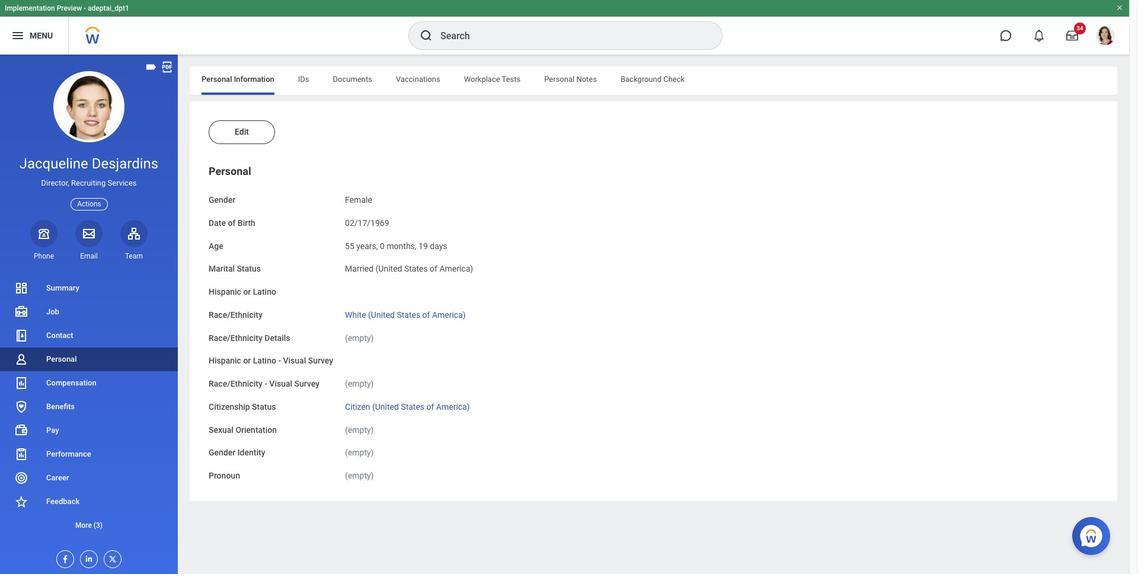 Task type: vqa. For each thing, say whether or not it's contained in the screenshot.
the topmost time icon
no



Task type: locate. For each thing, give the bounding box(es) containing it.
states right "citizen" on the left bottom
[[401, 402, 425, 411]]

2 or from the top
[[243, 356, 251, 365]]

personal inside group
[[209, 165, 251, 177]]

menu button
[[0, 17, 68, 55]]

personal down edit button
[[209, 165, 251, 177]]

0 vertical spatial status
[[237, 264, 261, 274]]

personal left the notes
[[545, 75, 575, 84]]

feedback
[[46, 497, 80, 506]]

job link
[[0, 300, 178, 324]]

status
[[237, 264, 261, 274], [252, 402, 276, 411]]

(empty) for details
[[345, 333, 374, 342]]

birth
[[238, 218, 256, 228]]

0
[[380, 241, 385, 251]]

0 vertical spatial gender
[[209, 195, 236, 205]]

1 (empty) from the top
[[345, 333, 374, 342]]

of
[[228, 218, 236, 228], [430, 264, 438, 274], [423, 310, 430, 319], [427, 402, 434, 411]]

or
[[243, 287, 251, 296], [243, 356, 251, 365]]

race/ethnicity for race/ethnicity details
[[209, 333, 263, 342]]

states inside marital status element
[[404, 264, 428, 274]]

information
[[234, 75, 274, 84]]

1 vertical spatial latino
[[253, 356, 276, 365]]

2 latino from the top
[[253, 356, 276, 365]]

personal link
[[0, 347, 178, 371]]

notifications large image
[[1034, 30, 1045, 42]]

personal image
[[14, 352, 28, 366]]

background check
[[621, 75, 685, 84]]

america) for married (united states of america)
[[440, 264, 473, 274]]

0 vertical spatial race/ethnicity
[[209, 310, 263, 319]]

1 vertical spatial states
[[397, 310, 420, 319]]

director, recruiting services
[[41, 179, 137, 187]]

1 vertical spatial visual
[[269, 379, 292, 388]]

(united down "0"
[[376, 264, 402, 274]]

1 vertical spatial (united
[[368, 310, 395, 319]]

-
[[84, 4, 86, 12], [278, 356, 281, 365], [265, 379, 267, 388]]

2 vertical spatial race/ethnicity
[[209, 379, 263, 388]]

1 race/ethnicity from the top
[[209, 310, 263, 319]]

white
[[345, 310, 366, 319]]

- down 'details'
[[278, 356, 281, 365]]

(united right "citizen" on the left bottom
[[372, 402, 399, 411]]

1 latino from the top
[[253, 287, 276, 296]]

(united right white
[[368, 310, 395, 319]]

02/17/1969
[[345, 218, 389, 228]]

race/ethnicity
[[209, 310, 263, 319], [209, 333, 263, 342], [209, 379, 263, 388]]

career image
[[14, 471, 28, 485]]

survey
[[308, 356, 333, 365], [294, 379, 320, 388]]

2 vertical spatial america)
[[436, 402, 470, 411]]

3 (empty) from the top
[[345, 425, 374, 434]]

2 race/ethnicity from the top
[[209, 333, 263, 342]]

states down "19"
[[404, 264, 428, 274]]

0 vertical spatial visual
[[283, 356, 306, 365]]

summary
[[46, 283, 79, 292]]

race/ethnicity left 'details'
[[209, 333, 263, 342]]

personal left information
[[202, 75, 232, 84]]

visual down 'details'
[[283, 356, 306, 365]]

x image
[[104, 551, 117, 564]]

1 vertical spatial -
[[278, 356, 281, 365]]

edit button
[[209, 120, 275, 144]]

america) for white (united states of america)
[[432, 310, 466, 319]]

states for married
[[404, 264, 428, 274]]

hispanic for hispanic or latino
[[209, 287, 241, 296]]

- right 'preview'
[[84, 4, 86, 12]]

(united inside marital status element
[[376, 264, 402, 274]]

adeptai_dpt1
[[88, 4, 129, 12]]

0 vertical spatial -
[[84, 4, 86, 12]]

citizen (united states of america) link
[[345, 400, 470, 411]]

latino up race/ethnicity - visual survey
[[253, 356, 276, 365]]

2 gender from the top
[[209, 448, 236, 457]]

workplace
[[464, 75, 500, 84]]

date
[[209, 218, 226, 228]]

america)
[[440, 264, 473, 274], [432, 310, 466, 319], [436, 402, 470, 411]]

1 vertical spatial or
[[243, 356, 251, 365]]

0 vertical spatial hispanic
[[209, 287, 241, 296]]

married
[[345, 264, 374, 274]]

personal down "contact"
[[46, 355, 77, 363]]

personal for personal information
[[202, 75, 232, 84]]

race/ethnicity up citizenship
[[209, 379, 263, 388]]

1 hispanic from the top
[[209, 287, 241, 296]]

feedback link
[[0, 490, 178, 514]]

compensation link
[[0, 371, 178, 395]]

personal group
[[209, 164, 1099, 482]]

(united for married
[[376, 264, 402, 274]]

hispanic or latino - visual survey
[[209, 356, 333, 365]]

2 vertical spatial (united
[[372, 402, 399, 411]]

personal notes
[[545, 75, 597, 84]]

status down race/ethnicity - visual survey
[[252, 402, 276, 411]]

- down hispanic or latino - visual survey
[[265, 379, 267, 388]]

1 vertical spatial status
[[252, 402, 276, 411]]

1 horizontal spatial -
[[265, 379, 267, 388]]

0 vertical spatial survey
[[308, 356, 333, 365]]

or down marital status
[[243, 287, 251, 296]]

search image
[[419, 28, 433, 43]]

states down married (united states of america)
[[397, 310, 420, 319]]

gender identity
[[209, 448, 265, 457]]

hispanic down race/ethnicity details in the bottom of the page
[[209, 356, 241, 365]]

of inside marital status element
[[430, 264, 438, 274]]

hispanic down marital
[[209, 287, 241, 296]]

1 or from the top
[[243, 287, 251, 296]]

personal for personal notes
[[545, 75, 575, 84]]

compensation
[[46, 378, 97, 387]]

1 vertical spatial hispanic
[[209, 356, 241, 365]]

summary link
[[0, 276, 178, 300]]

latino for hispanic or latino
[[253, 287, 276, 296]]

race/ethnicity - visual survey
[[209, 379, 320, 388]]

america) inside marital status element
[[440, 264, 473, 274]]

1 vertical spatial gender
[[209, 448, 236, 457]]

4 (empty) from the top
[[345, 448, 374, 457]]

days
[[430, 241, 447, 251]]

race/ethnicity down the hispanic or latino
[[209, 310, 263, 319]]

profile logan mcneil image
[[1096, 26, 1115, 47]]

more
[[75, 521, 92, 530]]

contact
[[46, 331, 73, 340]]

services
[[108, 179, 137, 187]]

personal
[[202, 75, 232, 84], [545, 75, 575, 84], [209, 165, 251, 177], [46, 355, 77, 363]]

white (united states of america)
[[345, 310, 466, 319]]

jacqueline desjardins
[[19, 155, 158, 172]]

2 hispanic from the top
[[209, 356, 241, 365]]

of for citizen (united states of america)
[[427, 402, 434, 411]]

2 (empty) from the top
[[345, 379, 374, 388]]

team
[[125, 252, 143, 260]]

close environment banner image
[[1117, 4, 1124, 11]]

1 gender from the top
[[209, 195, 236, 205]]

hispanic
[[209, 287, 241, 296], [209, 356, 241, 365]]

feedback image
[[14, 495, 28, 509]]

3 race/ethnicity from the top
[[209, 379, 263, 388]]

gender
[[209, 195, 236, 205], [209, 448, 236, 457]]

0 vertical spatial america)
[[440, 264, 473, 274]]

performance image
[[14, 447, 28, 461]]

status up the hispanic or latino
[[237, 264, 261, 274]]

pay image
[[14, 423, 28, 438]]

visual
[[283, 356, 306, 365], [269, 379, 292, 388]]

states
[[404, 264, 428, 274], [397, 310, 420, 319], [401, 402, 425, 411]]

0 vertical spatial (united
[[376, 264, 402, 274]]

list
[[0, 276, 178, 537]]

1 vertical spatial america)
[[432, 310, 466, 319]]

contact link
[[0, 324, 178, 347]]

citizen (united states of america)
[[345, 402, 470, 411]]

1 vertical spatial race/ethnicity
[[209, 333, 263, 342]]

0 vertical spatial states
[[404, 264, 428, 274]]

0 vertical spatial latino
[[253, 287, 276, 296]]

gender up date
[[209, 195, 236, 205]]

latino
[[253, 287, 276, 296], [253, 356, 276, 365]]

0 vertical spatial or
[[243, 287, 251, 296]]

tests
[[502, 75, 521, 84]]

menu banner
[[0, 0, 1130, 55]]

0 horizontal spatial -
[[84, 4, 86, 12]]

states for white
[[397, 310, 420, 319]]

preview
[[57, 4, 82, 12]]

tab list
[[190, 66, 1118, 95]]

latino down marital status
[[253, 287, 276, 296]]

gender down sexual
[[209, 448, 236, 457]]

pronoun
[[209, 471, 240, 480]]

female element
[[345, 193, 372, 205]]

summary image
[[14, 281, 28, 295]]

or down race/ethnicity details in the bottom of the page
[[243, 356, 251, 365]]

(empty)
[[345, 333, 374, 342], [345, 379, 374, 388], [345, 425, 374, 434], [345, 448, 374, 457], [345, 471, 374, 480]]

marital status element
[[345, 257, 473, 275]]

visual down hispanic or latino - visual survey
[[269, 379, 292, 388]]

workplace tests
[[464, 75, 521, 84]]

2 vertical spatial states
[[401, 402, 425, 411]]



Task type: describe. For each thing, give the bounding box(es) containing it.
hispanic for hispanic or latino - visual survey
[[209, 356, 241, 365]]

menu
[[30, 31, 53, 40]]

vaccinations
[[396, 75, 440, 84]]

view team image
[[127, 226, 141, 241]]

email button
[[75, 220, 103, 261]]

34 button
[[1060, 23, 1086, 49]]

facebook image
[[57, 551, 70, 564]]

date of birth element
[[345, 211, 389, 229]]

2 horizontal spatial -
[[278, 356, 281, 365]]

view printable version (pdf) image
[[161, 60, 174, 74]]

personal button
[[209, 165, 251, 177]]

white (united states of america) link
[[345, 308, 466, 319]]

female
[[345, 195, 372, 205]]

phone jacqueline desjardins element
[[30, 251, 58, 261]]

55 years, 0 months, 19 days
[[345, 241, 447, 251]]

job
[[46, 307, 59, 316]]

citizen
[[345, 402, 370, 411]]

team link
[[120, 220, 148, 261]]

34
[[1077, 25, 1084, 31]]

race/ethnicity for race/ethnicity - visual survey
[[209, 379, 263, 388]]

check
[[664, 75, 685, 84]]

performance
[[46, 449, 91, 458]]

of for white (united states of america)
[[423, 310, 430, 319]]

career
[[46, 473, 69, 482]]

more (3)
[[75, 521, 103, 530]]

hispanic or latino
[[209, 287, 276, 296]]

age element
[[345, 234, 447, 252]]

team jacqueline desjardins element
[[120, 251, 148, 261]]

edit
[[235, 127, 249, 136]]

1 vertical spatial survey
[[294, 379, 320, 388]]

recruiting
[[71, 179, 106, 187]]

email jacqueline desjardins element
[[75, 251, 103, 261]]

phone button
[[30, 220, 58, 261]]

date of birth
[[209, 218, 256, 228]]

more (3) button
[[0, 514, 178, 537]]

documents
[[333, 75, 372, 84]]

career link
[[0, 466, 178, 490]]

or for hispanic or latino - visual survey
[[243, 356, 251, 365]]

implementation
[[5, 4, 55, 12]]

more (3) button
[[0, 518, 178, 532]]

pay
[[46, 426, 59, 435]]

(empty) for identity
[[345, 448, 374, 457]]

orientation
[[236, 425, 277, 434]]

benefits
[[46, 402, 75, 411]]

desjardins
[[92, 155, 158, 172]]

(united for white
[[368, 310, 395, 319]]

list containing summary
[[0, 276, 178, 537]]

Search Workday  search field
[[441, 23, 698, 49]]

ids
[[298, 75, 309, 84]]

personal inside navigation pane region
[[46, 355, 77, 363]]

actions button
[[71, 198, 108, 210]]

background
[[621, 75, 662, 84]]

status for marital status
[[237, 264, 261, 274]]

mail image
[[82, 226, 96, 241]]

years,
[[357, 241, 378, 251]]

married (united states of america)
[[345, 264, 473, 274]]

compensation image
[[14, 376, 28, 390]]

race/ethnicity for race/ethnicity
[[209, 310, 263, 319]]

america) for citizen (united states of america)
[[436, 402, 470, 411]]

(empty) for -
[[345, 379, 374, 388]]

job image
[[14, 305, 28, 319]]

gender for gender
[[209, 195, 236, 205]]

55
[[345, 241, 354, 251]]

implementation preview -   adeptai_dpt1
[[5, 4, 129, 12]]

citizenship status
[[209, 402, 276, 411]]

benefits image
[[14, 400, 28, 414]]

actions
[[77, 200, 101, 208]]

notes
[[577, 75, 597, 84]]

identity
[[238, 448, 265, 457]]

months,
[[387, 241, 417, 251]]

of for married (united states of america)
[[430, 264, 438, 274]]

marital status
[[209, 264, 261, 274]]

- inside menu banner
[[84, 4, 86, 12]]

(3)
[[94, 521, 103, 530]]

2 vertical spatial -
[[265, 379, 267, 388]]

marital
[[209, 264, 235, 274]]

(empty) for orientation
[[345, 425, 374, 434]]

or for hispanic or latino
[[243, 287, 251, 296]]

personal information
[[202, 75, 274, 84]]

justify image
[[11, 28, 25, 43]]

status for citizenship status
[[252, 402, 276, 411]]

sexual orientation
[[209, 425, 277, 434]]

tab list containing personal information
[[190, 66, 1118, 95]]

race/ethnicity details
[[209, 333, 290, 342]]

personal for "personal" button
[[209, 165, 251, 177]]

linkedin image
[[81, 551, 94, 563]]

inbox large image
[[1067, 30, 1079, 42]]

director,
[[41, 179, 69, 187]]

navigation pane region
[[0, 55, 178, 574]]

phone
[[34, 252, 54, 260]]

(united for citizen
[[372, 402, 399, 411]]

citizenship
[[209, 402, 250, 411]]

benefits link
[[0, 395, 178, 419]]

gender for gender identity
[[209, 448, 236, 457]]

pay link
[[0, 419, 178, 442]]

states for citizen
[[401, 402, 425, 411]]

email
[[80, 252, 98, 260]]

latino for hispanic or latino - visual survey
[[253, 356, 276, 365]]

age
[[209, 241, 223, 251]]

phone image
[[36, 226, 52, 241]]

performance link
[[0, 442, 178, 466]]

5 (empty) from the top
[[345, 471, 374, 480]]

details
[[265, 333, 290, 342]]

tag image
[[145, 60, 158, 74]]

19
[[419, 241, 428, 251]]

sexual
[[209, 425, 234, 434]]

contact image
[[14, 329, 28, 343]]

jacqueline
[[19, 155, 88, 172]]



